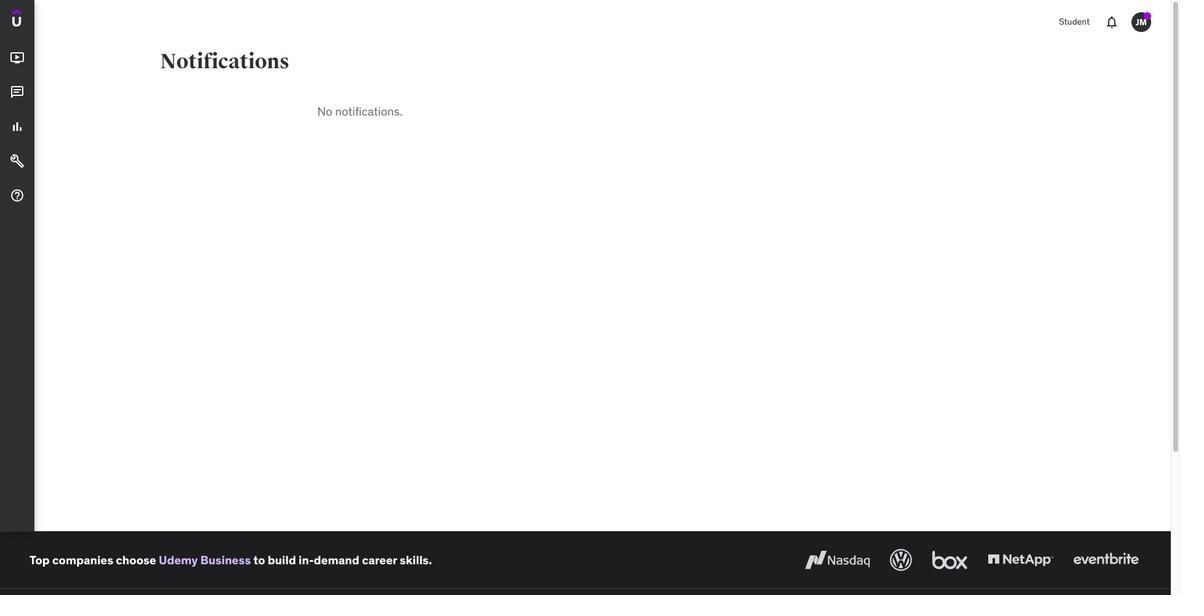 Task type: locate. For each thing, give the bounding box(es) containing it.
notifications image
[[1105, 15, 1120, 30]]

choose
[[116, 553, 156, 567]]

0 vertical spatial medium image
[[10, 51, 25, 65]]

2 vertical spatial medium image
[[10, 154, 25, 169]]

skills.
[[400, 553, 432, 567]]

notifications
[[160, 49, 290, 74]]

udemy image
[[12, 10, 68, 31]]

nasdaq image
[[802, 547, 873, 574]]

2 medium image from the top
[[10, 119, 25, 134]]

jm
[[1136, 16, 1148, 27]]

medium image
[[10, 85, 25, 100], [10, 119, 25, 134], [10, 154, 25, 169]]

you have alerts image
[[1144, 12, 1152, 20]]

volkswagen image
[[888, 547, 915, 574]]

top
[[30, 553, 50, 567]]

student link
[[1052, 7, 1098, 37]]

2 medium image from the top
[[10, 188, 25, 203]]

career
[[362, 553, 397, 567]]

to
[[254, 553, 265, 567]]

build
[[268, 553, 296, 567]]

medium image
[[10, 51, 25, 65], [10, 188, 25, 203]]

1 vertical spatial medium image
[[10, 119, 25, 134]]

1 vertical spatial medium image
[[10, 188, 25, 203]]

companies
[[52, 553, 113, 567]]

top companies choose udemy business to build in-demand career skills.
[[30, 553, 432, 567]]

0 vertical spatial medium image
[[10, 85, 25, 100]]

jm link
[[1127, 7, 1157, 37]]

1 medium image from the top
[[10, 85, 25, 100]]

eventbrite image
[[1071, 547, 1142, 574]]



Task type: vqa. For each thing, say whether or not it's contained in the screenshot.
not at the bottom left of the page
no



Task type: describe. For each thing, give the bounding box(es) containing it.
netapp image
[[986, 547, 1056, 574]]

no
[[317, 104, 333, 119]]

udemy
[[159, 553, 198, 567]]

box image
[[930, 547, 971, 574]]

udemy business link
[[159, 553, 251, 567]]

notifications.
[[335, 104, 403, 119]]

no notifications.
[[317, 104, 403, 119]]

business
[[200, 553, 251, 567]]

student
[[1060, 16, 1090, 27]]

3 medium image from the top
[[10, 154, 25, 169]]

1 medium image from the top
[[10, 51, 25, 65]]

demand
[[314, 553, 360, 567]]

in-
[[299, 553, 314, 567]]



